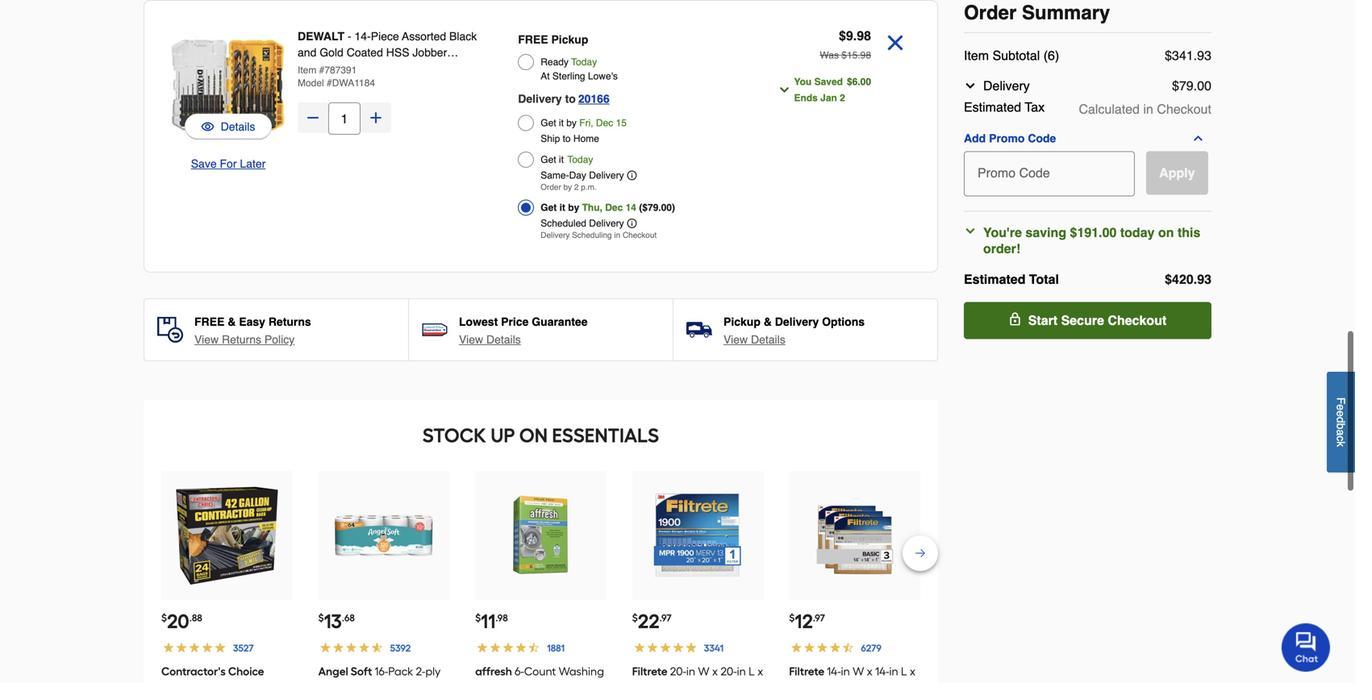 Task type: locate. For each thing, give the bounding box(es) containing it.
free up ready
[[518, 33, 548, 46]]

secure
[[1062, 313, 1105, 328]]

option group
[[518, 28, 742, 245]]

1 vertical spatial free
[[194, 316, 225, 328]]

same-day delivery
[[541, 170, 624, 181]]

2 .97 from the left
[[813, 613, 825, 624]]

1 vertical spatial it
[[559, 154, 564, 165]]

14-
[[355, 30, 371, 43]]

$ inside you saved $ 6 .00 ends jan 2
[[847, 76, 853, 88]]

twist
[[335, 62, 361, 75]]

0 horizontal spatial 2
[[575, 183, 579, 192]]

.97 inside $ 12 .97
[[813, 613, 825, 624]]

e up d
[[1335, 405, 1348, 411]]

estimated tax
[[964, 100, 1045, 115]]

0 horizontal spatial item
[[298, 65, 317, 76]]

ship
[[541, 133, 560, 144]]

0 vertical spatial checkout
[[1158, 102, 1212, 117]]

c
[[1335, 436, 1348, 442]]

it up ship to home
[[559, 117, 564, 129]]

6-
[[515, 665, 524, 679]]

0 horizontal spatial view
[[194, 333, 219, 346]]

Stepper number input field with increment and decrement buttons number field
[[328, 102, 361, 135]]

item up chevron down icon
[[964, 48, 990, 63]]

easy
[[239, 316, 265, 328]]

ready today
[[541, 56, 597, 68]]

in left w
[[687, 665, 696, 679]]

0 vertical spatial it
[[559, 117, 564, 129]]

item up model
[[298, 65, 317, 76]]

1 vertical spatial estimated
[[964, 272, 1026, 287]]

scheduled delivery
[[541, 218, 624, 229]]

free inside option group
[[518, 33, 548, 46]]

20- up merv
[[670, 665, 687, 679]]

0 vertical spatial info image
[[628, 171, 637, 180]]

l
[[749, 665, 755, 679]]

free for free & easy returns view returns policy
[[194, 316, 225, 328]]

plus image
[[368, 110, 384, 126]]

1 horizontal spatial details
[[487, 333, 521, 346]]

order by 2 p.m.
[[541, 183, 597, 192]]

20- left l
[[721, 665, 737, 679]]

$ inside $ 20 .88
[[161, 613, 167, 624]]

0 horizontal spatial chevron down image
[[778, 84, 791, 96]]

0 vertical spatial chevron down image
[[778, 84, 791, 96]]

1 vertical spatial returns
[[222, 333, 261, 346]]

1 horizontal spatial view
[[459, 333, 483, 346]]

dec right fri,
[[596, 117, 614, 129]]

2 vertical spatial it
[[560, 202, 566, 213]]

info image down 14
[[628, 219, 637, 228]]

93 right 341
[[1198, 48, 1212, 63]]

order down same-
[[541, 183, 562, 192]]

1 & from the left
[[228, 316, 236, 328]]

$ 11 .98
[[475, 610, 508, 634]]

details
[[221, 120, 255, 133], [487, 333, 521, 346], [751, 333, 786, 346]]

1 vertical spatial pickup
[[724, 316, 761, 328]]

0 horizontal spatial 13
[[324, 610, 342, 634]]

estimated down 'order!' at the top right of the page
[[964, 272, 1026, 287]]

order
[[964, 2, 1017, 24], [541, 183, 562, 192]]

save
[[191, 157, 217, 170]]

paper
[[348, 681, 379, 684]]

item inside item #787391 model #dwa1184
[[298, 65, 317, 76]]

1 horizontal spatial 20-
[[721, 665, 737, 679]]

d
[[1335, 417, 1348, 424]]

get up same-
[[541, 154, 557, 165]]

to for 20166
[[565, 92, 576, 105]]

to down sterling
[[565, 92, 576, 105]]

price
[[501, 316, 529, 328]]

0 horizontal spatial .00
[[858, 76, 872, 88]]

#dwa1184
[[327, 77, 375, 89]]

1 horizontal spatial free
[[518, 33, 548, 46]]

free for free pickup
[[518, 33, 548, 46]]

98
[[857, 28, 872, 43], [861, 50, 872, 61]]

2 & from the left
[[764, 316, 772, 328]]

to
[[565, 92, 576, 105], [563, 133, 571, 144]]

2 get from the top
[[541, 154, 557, 165]]

2 filtrete from the left
[[790, 665, 825, 679]]

1 info image from the top
[[628, 171, 637, 180]]

1 vertical spatial checkout
[[623, 231, 657, 240]]

by down day
[[564, 183, 572, 192]]

0 horizontal spatial view details link
[[459, 332, 521, 348]]

subtotal
[[993, 48, 1040, 63]]

0 vertical spatial 93
[[1198, 48, 1212, 63]]

get up ship
[[541, 117, 557, 129]]

chevron down image left you
[[778, 84, 791, 96]]

& left options
[[764, 316, 772, 328]]

in right calculated
[[1144, 102, 1154, 117]]

0 vertical spatial get
[[541, 117, 557, 129]]

0 vertical spatial estimated
[[964, 100, 1022, 115]]

info image up 14
[[628, 171, 637, 180]]

.00 right saved
[[858, 76, 872, 88]]

filtrete for 12
[[790, 665, 825, 679]]

toilet
[[318, 681, 345, 684]]

1 horizontal spatial .97
[[813, 613, 825, 624]]

dec for 14
[[605, 202, 623, 213]]

1 vertical spatial 2
[[575, 183, 579, 192]]

. for $ 420 . 93
[[1194, 272, 1198, 287]]

0 horizontal spatial &
[[228, 316, 236, 328]]

2 estimated from the top
[[964, 272, 1026, 287]]

0 vertical spatial by
[[567, 117, 577, 129]]

0 horizontal spatial order
[[541, 183, 562, 192]]

f e e d b a c k
[[1335, 398, 1348, 447]]

13 right 1-
[[652, 681, 662, 684]]

0 vertical spatial 13
[[324, 610, 342, 634]]

chevron down image
[[778, 84, 791, 96], [964, 225, 977, 238]]

.97 inside $ 22 .97
[[660, 613, 672, 624]]

15 right fri,
[[616, 117, 627, 129]]

1 vertical spatial 13
[[652, 681, 662, 684]]

3 view from the left
[[724, 333, 748, 346]]

.97 up filtrete 'link' on the bottom right of the page
[[813, 613, 825, 624]]

.97 up 20-in w x 20-in l x 1-in 13 merv 1900 mp
[[660, 613, 672, 624]]

98 right 9
[[857, 28, 872, 43]]

1 horizontal spatial x
[[758, 665, 764, 679]]

pickup inside pickup & delivery options view details
[[724, 316, 761, 328]]

98 left "remove item" "icon"
[[861, 50, 872, 61]]

it
[[559, 117, 564, 129], [559, 154, 564, 165], [560, 202, 566, 213]]

filtrete inside 'link'
[[790, 665, 825, 679]]

it up same-
[[559, 154, 564, 165]]

affresh 6-count washing machine cleaner tablets image
[[489, 483, 594, 588]]

0 vertical spatial today
[[571, 56, 597, 68]]

2 vertical spatial by
[[568, 202, 580, 213]]

returns
[[269, 316, 311, 328], [222, 333, 261, 346]]

0 vertical spatial dec
[[596, 117, 614, 129]]

filtrete up 1-
[[633, 665, 668, 679]]

2 view from the left
[[459, 333, 483, 346]]

None text field
[[971, 151, 1127, 187]]

delivery inside pickup & delivery options view details
[[775, 316, 819, 328]]

0 horizontal spatial returns
[[222, 333, 261, 346]]

view for free & easy returns view returns policy
[[194, 333, 219, 346]]

assorted
[[402, 30, 446, 43]]

b
[[1335, 424, 1348, 430]]

view inside pickup & delivery options view details
[[724, 333, 748, 346]]

0 horizontal spatial .97
[[660, 613, 672, 624]]

1 estimated from the top
[[964, 100, 1022, 115]]

f e e d b a c k button
[[1328, 372, 1356, 473]]

$ 22 .97
[[633, 610, 672, 634]]

1 horizontal spatial order
[[964, 2, 1017, 24]]

0 vertical spatial 2
[[840, 92, 846, 104]]

0 horizontal spatial x
[[713, 665, 718, 679]]

view inside free & easy returns view returns policy
[[194, 333, 219, 346]]

checkout down 14
[[623, 231, 657, 240]]

delivery down scheduled
[[541, 231, 570, 240]]

view details link
[[459, 332, 521, 348], [724, 332, 786, 348]]

1 filtrete from the left
[[633, 665, 668, 679]]

$ for 20
[[161, 613, 167, 624]]

checkout
[[1158, 102, 1212, 117], [623, 231, 657, 240], [1108, 313, 1167, 328]]

. left "remove item" "icon"
[[854, 28, 857, 43]]

1 vertical spatial today
[[568, 154, 593, 165]]

1 horizontal spatial filtrete
[[790, 665, 825, 679]]

13 up angel
[[324, 610, 342, 634]]

1 get from the top
[[541, 117, 557, 129]]

get it today
[[541, 154, 593, 165]]

$ for 11
[[475, 613, 481, 624]]

filtrete down $ 12 .97
[[790, 665, 825, 679]]

dec for 15
[[596, 117, 614, 129]]

free inside free & easy returns view returns policy
[[194, 316, 225, 328]]

2 view details link from the left
[[724, 332, 786, 348]]

estimated down chevron down icon
[[964, 100, 1022, 115]]

checkout down 79
[[1158, 102, 1212, 117]]

2 horizontal spatial details
[[751, 333, 786, 346]]

15 inside $ 9 . 98 was $ 15 . 98
[[847, 50, 858, 61]]

1 horizontal spatial pickup
[[724, 316, 761, 328]]

ship to home
[[541, 133, 600, 144]]

420
[[1173, 272, 1194, 287]]

1 horizontal spatial returns
[[269, 316, 311, 328]]

in right scheduling
[[614, 231, 621, 240]]

remove item image
[[881, 28, 910, 57]]

today up at sterling lowe's
[[571, 56, 597, 68]]

this
[[1178, 225, 1201, 240]]

0 vertical spatial 15
[[847, 50, 858, 61]]

by up scheduled delivery
[[568, 202, 580, 213]]

delivery up delivery scheduling in checkout on the top left
[[589, 218, 624, 229]]

1 vertical spatial chevron down image
[[964, 225, 977, 238]]

$ for 420
[[1165, 272, 1173, 287]]

$ for 341
[[1165, 48, 1173, 63]]

20-
[[670, 665, 687, 679], [721, 665, 737, 679]]

details inside pickup & delivery options view details
[[751, 333, 786, 346]]

1 vertical spatial to
[[563, 133, 571, 144]]

2 e from the top
[[1335, 411, 1348, 417]]

checkout for calculated in checkout
[[1158, 102, 1212, 117]]

1 vertical spatial 93
[[1198, 272, 1212, 287]]

1 view from the left
[[194, 333, 219, 346]]

14
[[626, 202, 637, 213]]

angel soft 16-pack 2-ply toilet paper image
[[332, 483, 437, 588]]

to right ship
[[563, 133, 571, 144]]

$ inside '$ 11 .98'
[[475, 613, 481, 624]]

dewalt
[[298, 30, 345, 43]]

checkout right secure
[[1108, 313, 1167, 328]]

1 horizontal spatial 2
[[840, 92, 846, 104]]

estimated for estimated total
[[964, 272, 1026, 287]]

$
[[839, 28, 846, 43], [1165, 48, 1173, 63], [842, 50, 847, 61], [847, 76, 853, 88], [1173, 78, 1180, 93], [1165, 272, 1173, 287], [161, 613, 167, 624], [318, 613, 324, 624], [475, 613, 481, 624], [633, 613, 638, 624], [790, 613, 795, 624]]

#787391
[[319, 65, 357, 76]]

$ inside $ 13 .68
[[318, 613, 324, 624]]

same-
[[541, 170, 569, 181]]

1 vertical spatial get
[[541, 154, 557, 165]]

2 vertical spatial get
[[541, 202, 557, 213]]

2 inside option group
[[575, 183, 579, 192]]

item subtotal (6)
[[964, 48, 1060, 63]]

1 vertical spatial 98
[[861, 50, 872, 61]]

x right l
[[758, 665, 764, 679]]

essentials
[[552, 424, 659, 447]]

1 .97 from the left
[[660, 613, 672, 624]]

2 info image from the top
[[628, 219, 637, 228]]

0 vertical spatial free
[[518, 33, 548, 46]]

$ for 12
[[790, 613, 795, 624]]

2 inside you saved $ 6 .00 ends jan 2
[[840, 92, 846, 104]]

view for pickup & delivery options view details
[[724, 333, 748, 346]]

promo
[[989, 132, 1025, 145]]

by for thu,
[[568, 202, 580, 213]]

to for home
[[563, 133, 571, 144]]

$ for 13
[[318, 613, 324, 624]]

free up view returns policy link
[[194, 316, 225, 328]]

11
[[481, 610, 496, 634]]

2 horizontal spatial view
[[724, 333, 748, 346]]

& inside pickup & delivery options view details
[[764, 316, 772, 328]]

0 horizontal spatial free
[[194, 316, 225, 328]]

15 down 9
[[847, 50, 858, 61]]

$ for 9
[[839, 28, 846, 43]]

1 horizontal spatial &
[[764, 316, 772, 328]]

2 down day
[[575, 183, 579, 192]]

contractor's choice contractor 42-gallons black outdoor plastic construction flap tie trash bag (24-count) image
[[175, 483, 279, 588]]

get up scheduled
[[541, 202, 557, 213]]

1 horizontal spatial view details link
[[724, 332, 786, 348]]

. up the $ 79 .00
[[1194, 48, 1198, 63]]

get for get it
[[541, 154, 557, 165]]

stock up on essentials heading
[[160, 420, 922, 452]]

item for item #787391 model #dwa1184
[[298, 65, 317, 76]]

2-
[[416, 665, 426, 679]]

1 horizontal spatial chevron down image
[[964, 225, 977, 238]]

order up item subtotal (6)
[[964, 2, 1017, 24]]

1 horizontal spatial item
[[964, 48, 990, 63]]

1 horizontal spatial 15
[[847, 50, 858, 61]]

. down this
[[1194, 272, 1198, 287]]

delivery left options
[[775, 316, 819, 328]]

by left fri,
[[567, 117, 577, 129]]

93 right 420
[[1198, 272, 1212, 287]]

info image
[[628, 171, 637, 180], [628, 219, 637, 228]]

1 vertical spatial item
[[298, 65, 317, 76]]

0 vertical spatial pickup
[[552, 33, 589, 46]]

1 horizontal spatial 13
[[652, 681, 662, 684]]

today up the same-day delivery
[[568, 154, 593, 165]]

x right w
[[713, 665, 718, 679]]

affresh
[[475, 665, 512, 679]]

dewalt -
[[298, 30, 355, 43]]

1 view details link from the left
[[459, 332, 521, 348]]

jobber
[[413, 46, 447, 59]]

-
[[348, 30, 352, 43]]

a
[[1335, 430, 1348, 436]]

item for item subtotal (6)
[[964, 48, 990, 63]]

0 vertical spatial 98
[[857, 28, 872, 43]]

order for order summary
[[964, 2, 1017, 24]]

0 horizontal spatial 15
[[616, 117, 627, 129]]

checkout for start secure checkout
[[1108, 313, 1167, 328]]

it up scheduled
[[560, 202, 566, 213]]

calculated
[[1079, 102, 1140, 117]]

1 vertical spatial order
[[541, 183, 562, 192]]

2 right the jan on the top of the page
[[840, 92, 846, 104]]

k
[[1335, 442, 1348, 447]]

$ inside $ 22 .97
[[633, 613, 638, 624]]

.00 down $ 341 . 93
[[1194, 78, 1212, 93]]

1900
[[697, 681, 720, 684]]

0 vertical spatial item
[[964, 48, 990, 63]]

estimated for estimated tax
[[964, 100, 1022, 115]]

e
[[1335, 405, 1348, 411], [1335, 411, 1348, 417]]

1-
[[633, 681, 640, 684]]

item #787391 model #dwa1184
[[298, 65, 375, 89]]

chevron down image left you're
[[964, 225, 977, 238]]

0 vertical spatial to
[[565, 92, 576, 105]]

0 horizontal spatial details
[[221, 120, 255, 133]]

option group containing free pickup
[[518, 28, 742, 245]]

0 horizontal spatial 20-
[[670, 665, 687, 679]]

& inside free & easy returns view returns policy
[[228, 316, 236, 328]]

ends
[[795, 92, 818, 104]]

0 vertical spatial order
[[964, 2, 1017, 24]]

for
[[220, 157, 237, 170]]

$ inside $ 12 .97
[[790, 613, 795, 624]]

e up b
[[1335, 411, 1348, 417]]

info image for scheduled delivery
[[628, 219, 637, 228]]

1 vertical spatial dec
[[605, 202, 623, 213]]

washing
[[559, 665, 604, 679]]

checkout inside 'start secure checkout' button
[[1108, 313, 1167, 328]]

delivery
[[984, 78, 1030, 93], [518, 92, 562, 105], [589, 170, 624, 181], [589, 218, 624, 229], [541, 231, 570, 240], [775, 316, 819, 328]]

2 93 from the top
[[1198, 272, 1212, 287]]

1 vertical spatial info image
[[628, 219, 637, 228]]

dec left 14
[[605, 202, 623, 213]]

0 horizontal spatial filtrete
[[633, 665, 668, 679]]

1 93 from the top
[[1198, 48, 1212, 63]]

returns down easy
[[222, 333, 261, 346]]

free
[[518, 33, 548, 46], [194, 316, 225, 328]]

x
[[713, 665, 718, 679], [758, 665, 764, 679]]

returns up "policy"
[[269, 316, 311, 328]]

& for free
[[228, 316, 236, 328]]

2 vertical spatial checkout
[[1108, 313, 1167, 328]]

.98
[[496, 613, 508, 624]]

& left easy
[[228, 316, 236, 328]]



Task type: vqa. For each thing, say whether or not it's contained in the screenshot.


Task type: describe. For each thing, give the bounding box(es) containing it.
1 20- from the left
[[670, 665, 687, 679]]

14-piece assorted black and gold coated hss jobber length twist drill bit set
[[298, 30, 477, 75]]

pack
[[388, 665, 413, 679]]

$ 79 .00
[[1173, 78, 1212, 93]]

1 x from the left
[[713, 665, 718, 679]]

chevron up image
[[1192, 132, 1205, 145]]

order for order by 2 p.m.
[[541, 183, 562, 192]]

free pickup
[[518, 33, 589, 46]]

at
[[541, 71, 550, 82]]

lowest
[[459, 316, 498, 328]]

get for get it by
[[541, 117, 557, 129]]

view details link for details
[[459, 332, 521, 348]]

summary
[[1023, 2, 1111, 24]]

1 horizontal spatial .00
[[1194, 78, 1212, 93]]

.97 for 12
[[813, 613, 825, 624]]

$ 420 . 93
[[1165, 272, 1212, 287]]

12
[[795, 610, 813, 634]]

you're
[[984, 225, 1022, 240]]

20166 button
[[578, 89, 610, 109]]

ready
[[541, 56, 569, 68]]

code
[[1028, 132, 1057, 145]]

($79.00)
[[639, 202, 675, 213]]

20166
[[578, 92, 610, 105]]

view inside "lowest price guarantee view details"
[[459, 333, 483, 346]]

delivery scheduling in checkout
[[541, 231, 657, 240]]

later
[[240, 157, 266, 170]]

count
[[524, 665, 556, 679]]

up
[[491, 424, 515, 447]]

contractor's choice link
[[161, 665, 279, 684]]

jan
[[821, 92, 838, 104]]

calculated in checkout
[[1079, 102, 1212, 117]]

quickview image
[[201, 119, 214, 135]]

chevron down image
[[964, 79, 977, 92]]

$ for 79
[[1173, 78, 1180, 93]]

options
[[822, 316, 865, 328]]

9
[[846, 28, 854, 43]]

get it by fri, dec 15
[[541, 117, 627, 129]]

info image for same-day delivery
[[628, 171, 637, 180]]

. up 6
[[858, 50, 861, 61]]

in left merv
[[640, 681, 649, 684]]

bit
[[387, 62, 400, 75]]

93 for $ 341 . 93
[[1198, 48, 1212, 63]]

estimated total
[[964, 272, 1060, 287]]

it for get it by
[[559, 117, 564, 129]]

order!
[[984, 241, 1021, 256]]

stock up on essentials
[[423, 424, 659, 447]]

filtrete for 22
[[633, 665, 668, 679]]

delivery up 'estimated tax' at the top right
[[984, 78, 1030, 93]]

start
[[1029, 313, 1058, 328]]

filtrete 14-in w x 14-in l x 1-in 5 merv basic pleated air filter (3-pack) image
[[803, 483, 908, 588]]

set
[[403, 62, 420, 75]]

2 20- from the left
[[721, 665, 737, 679]]

sterling
[[553, 71, 586, 82]]

chevron down image inside you're saving  $191.00  today on this order! link
[[964, 225, 977, 238]]

. for $ 9 . 98 was $ 15 . 98
[[854, 28, 857, 43]]

black
[[450, 30, 477, 43]]

guarantee
[[532, 316, 588, 328]]

it for get it
[[559, 154, 564, 165]]

soft
[[351, 665, 372, 679]]

1 vertical spatial by
[[564, 183, 572, 192]]

choice
[[228, 665, 264, 679]]

free & easy returns view returns policy
[[194, 316, 311, 346]]

$ for 22
[[633, 613, 638, 624]]

lowest price guarantee view details
[[459, 316, 588, 346]]

start secure checkout
[[1029, 313, 1167, 328]]

filtrete 20-in w x 20-in l x 1-in 13 merv 1900 mpr premium allergen, bacteria and virus electrostatic pleated air filter image
[[646, 483, 751, 588]]

.00 inside you saved $ 6 .00 ends jan 2
[[858, 76, 872, 88]]

policy
[[265, 333, 295, 346]]

model
[[298, 77, 324, 89]]

view details link for view
[[724, 332, 786, 348]]

0 vertical spatial returns
[[269, 316, 311, 328]]

at sterling lowe's
[[541, 71, 618, 82]]

minus image
[[305, 110, 321, 126]]

3 get from the top
[[541, 202, 557, 213]]

pickup & delivery options view details
[[724, 316, 865, 346]]

1 e from the top
[[1335, 405, 1348, 411]]

filtrete link
[[790, 665, 919, 684]]

tablets
[[566, 681, 603, 684]]

f
[[1335, 398, 1348, 405]]

delivery up the p.m.
[[589, 170, 624, 181]]

13 inside 20-in w x 20-in l x 1-in 13 merv 1900 mp
[[652, 681, 662, 684]]

.88
[[189, 613, 202, 624]]

checkout inside option group
[[623, 231, 657, 240]]

on
[[1159, 225, 1175, 240]]

1 vertical spatial 15
[[616, 117, 627, 129]]

& for pickup
[[764, 316, 772, 328]]

day
[[569, 170, 587, 181]]

$ 12 .97
[[790, 610, 825, 634]]

$ 20 .88
[[161, 610, 202, 634]]

save for later button
[[191, 156, 266, 172]]

w
[[698, 665, 710, 679]]

saving
[[1026, 225, 1067, 240]]

2 x from the left
[[758, 665, 764, 679]]

6
[[853, 76, 858, 88]]

machine
[[475, 681, 520, 684]]

today
[[1121, 225, 1155, 240]]

$ 341 . 93
[[1165, 48, 1212, 63]]

. for $ 341 . 93
[[1194, 48, 1198, 63]]

you're saving  $191.00  today on this order!
[[984, 225, 1201, 256]]

you
[[795, 76, 812, 88]]

(6)
[[1044, 48, 1060, 63]]

angel
[[318, 665, 348, 679]]

ply
[[426, 665, 441, 679]]

in left l
[[737, 665, 746, 679]]

tax
[[1025, 100, 1045, 115]]

hss
[[386, 46, 410, 59]]

$ 13 .68
[[318, 610, 355, 634]]

merv
[[665, 681, 694, 684]]

14-piece assorted black and gold coated hss jobber length twist drill bit set image
[[170, 27, 286, 143]]

on
[[520, 424, 548, 447]]

was
[[820, 50, 839, 61]]

length
[[298, 62, 332, 75]]

start secure checkout button
[[964, 302, 1212, 339]]

save for later
[[191, 157, 266, 170]]

details inside "lowest price guarantee view details"
[[487, 333, 521, 346]]

cleaner
[[523, 681, 564, 684]]

add promo code link
[[964, 132, 1212, 145]]

secure image
[[1009, 313, 1022, 326]]

chat invite button image
[[1282, 623, 1332, 672]]

delivery down at
[[518, 92, 562, 105]]

22
[[638, 610, 660, 634]]

by for fri,
[[567, 117, 577, 129]]

get it by thu, dec 14 ($79.00)
[[541, 202, 675, 213]]

16-
[[375, 665, 388, 679]]

0 horizontal spatial pickup
[[552, 33, 589, 46]]

.97 for 22
[[660, 613, 672, 624]]

piece
[[371, 30, 399, 43]]

93 for $ 420 . 93
[[1198, 272, 1212, 287]]

contractor's choice
[[161, 665, 264, 679]]

gold
[[320, 46, 344, 59]]



